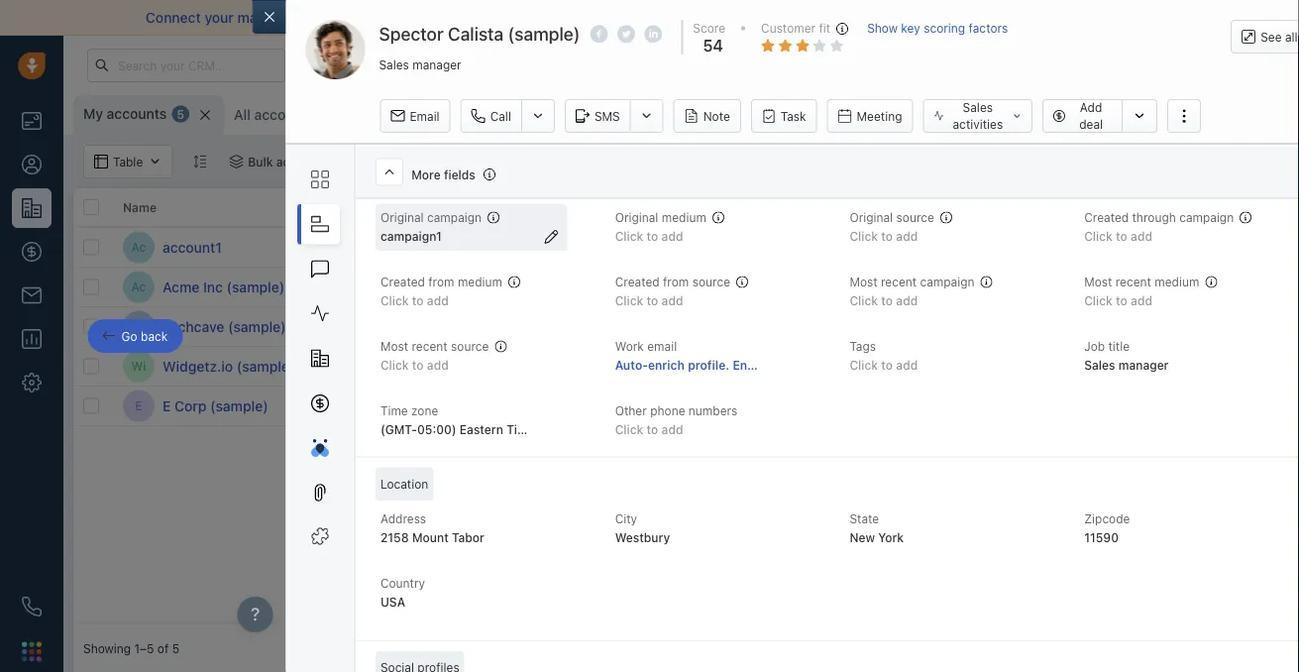 Task type: locate. For each thing, give the bounding box(es) containing it.
1 vertical spatial + clic
[[1273, 397, 1300, 411]]

filter
[[375, 155, 402, 169]]

0 horizontal spatial in
[[836, 58, 845, 71]]

tags
[[1124, 200, 1152, 214], [849, 339, 876, 353]]

1 vertical spatial time
[[506, 422, 534, 436]]

bulk actions button
[[216, 145, 331, 178]]

1 horizontal spatial e
[[163, 397, 171, 414]]

1 horizontal spatial manager
[[1118, 358, 1169, 372]]

1 john from the top
[[850, 240, 878, 254]]

1 horizontal spatial tags
[[1124, 200, 1152, 214]]

1 john smith from the top
[[850, 240, 913, 254]]

amount
[[747, 200, 791, 214]]

manager inside "job title sales manager"
[[1118, 358, 1169, 372]]

john smith for $ 100
[[850, 280, 913, 294]]

0 vertical spatial of
[[607, 9, 620, 26]]

1 vertical spatial email
[[647, 339, 677, 353]]

cell
[[817, 387, 965, 425], [965, 387, 1114, 425], [1114, 387, 1263, 425]]

sales inside sales activities
[[963, 100, 993, 114]]

country
[[380, 576, 425, 590]]

+ click to add for $ 5,600
[[1124, 359, 1202, 373]]

0 vertical spatial clic
[[1284, 238, 1300, 252]]

2
[[1103, 359, 1110, 373]]

new
[[849, 530, 875, 544]]

applied
[[405, 155, 447, 169]]

note
[[703, 109, 730, 123]]

1 horizontal spatial created
[[615, 275, 659, 289]]

0 vertical spatial john smith
[[850, 240, 913, 254]]

1 1926 link from the top
[[1273, 276, 1300, 298]]

grid
[[73, 188, 1300, 624]]

click to add up s image
[[380, 293, 448, 307]]

1 container_wx8msf4aqz5i3rn1 image from the left
[[229, 155, 243, 169]]

1 vertical spatial all
[[1286, 30, 1298, 44]]

1 ac from the top
[[131, 240, 146, 254]]

created from source
[[615, 275, 730, 289]]

+ clic down phon in the top of the page
[[1273, 238, 1300, 252]]

3 original from the left
[[849, 210, 893, 224]]

+ down phon in the top of the page
[[1273, 238, 1280, 252]]

created left through at the right
[[1084, 210, 1129, 224]]

press space to select this row. row containing $ 5,600
[[371, 347, 1300, 387]]

sales owner
[[827, 200, 897, 214]]

1 horizontal spatial source
[[692, 275, 730, 289]]

medium up most recent source
[[457, 275, 502, 289]]

job title sales manager
[[1084, 339, 1169, 372]]

sales
[[379, 58, 409, 72], [963, 100, 993, 114], [827, 200, 858, 214], [1084, 358, 1115, 372]]

ac down name
[[131, 240, 146, 254]]

1 vertical spatial $ 0
[[678, 396, 702, 415]]

0 vertical spatial john
[[850, 240, 878, 254]]

54
[[703, 36, 723, 55]]

⌘ o
[[588, 108, 611, 122]]

0 up $ 100
[[692, 237, 702, 256]]

accounts for all
[[254, 107, 314, 123]]

0 vertical spatial tags
[[1124, 200, 1152, 214]]

2-
[[528, 9, 543, 26]]

from left 100
[[663, 275, 689, 289]]

0 vertical spatial days
[[863, 58, 887, 71]]

manager down 'spector'
[[413, 58, 462, 72]]

0 horizontal spatial container_wx8msf4aqz5i3rn1 image
[[229, 155, 243, 169]]

click to add for created from medium
[[380, 293, 448, 307]]

import inside import accounts button
[[1033, 105, 1071, 119]]

1 horizontal spatial import
[[1033, 105, 1071, 119]]

from right l image
[[428, 275, 454, 289]]

enrich
[[648, 358, 684, 372]]

sampleacme.com link
[[529, 280, 627, 294]]

1926 down phon in the top of the page
[[1273, 278, 1300, 292]]

john smith up the tags click to add
[[850, 280, 913, 294]]

add inside press space to select this row. row
[[986, 280, 1009, 294]]

3 john smith from the top
[[850, 359, 913, 373]]

canada)
[[574, 422, 622, 436]]

(sample) right 'inc'
[[227, 279, 285, 295]]

cell down "job title sales manager"
[[1114, 387, 1263, 425]]

2 $ 0 from the top
[[678, 396, 702, 415]]

campaign for created through campaign
[[1179, 210, 1234, 224]]

1 1926 from the top
[[1273, 278, 1300, 292]]

0 horizontal spatial created
[[380, 275, 425, 289]]

3
[[516, 108, 523, 122]]

york
[[878, 530, 904, 544]]

add inside the time zone (gmt-05:00) eastern time (us & canada) other phone numbers click to add
[[661, 422, 683, 436]]

2 j image from the top
[[382, 390, 413, 422]]

all up ends
[[809, 9, 824, 26]]

to inside the time zone (gmt-05:00) eastern time (us & canada) other phone numbers click to add
[[646, 422, 658, 436]]

import all your sales data link
[[762, 9, 930, 26]]

recent up zone
[[411, 339, 447, 353]]

your
[[205, 9, 234, 26], [827, 9, 856, 26]]

2 ac from the top
[[131, 280, 146, 294]]

created for created from medium
[[380, 275, 425, 289]]

days right 21
[[863, 58, 887, 71]]

1 horizontal spatial days
[[1113, 359, 1139, 373]]

ac
[[131, 240, 146, 254], [131, 280, 146, 294]]

(gmt-
[[380, 422, 417, 436]]

1 vertical spatial smith
[[881, 280, 913, 294]]

campaign down fields
[[427, 210, 481, 224]]

press space to select this row. row containing e corp (sample)
[[73, 387, 371, 426]]

sales left 'owner'
[[827, 200, 858, 214]]

1 horizontal spatial medium
[[661, 210, 706, 224]]

click to add for most recent medium
[[1084, 293, 1152, 307]]

1 horizontal spatial add
[[1080, 100, 1103, 114]]

1 vertical spatial john
[[850, 280, 878, 294]]

john smith down original source
[[850, 240, 913, 254]]

task button
[[751, 99, 817, 133]]

2 horizontal spatial campaign
[[1179, 210, 1234, 224]]

manager down title
[[1118, 358, 1169, 372]]

2 - from the left
[[386, 240, 392, 254]]

1 vertical spatial add
[[986, 280, 1009, 294]]

table
[[955, 105, 984, 119]]

click to add down "most recent medium"
[[1084, 293, 1152, 307]]

source up most recent campaign
[[896, 210, 934, 224]]

original up most recent campaign
[[849, 210, 893, 224]]

from for created from medium
[[428, 275, 454, 289]]

smith for $ 5,600
[[881, 359, 913, 373]]

(sample) inside 'link'
[[227, 279, 285, 295]]

click to add for original source
[[849, 229, 918, 243]]

1 horizontal spatial from
[[663, 275, 689, 289]]

1 + clic from the top
[[1273, 238, 1300, 252]]

original left open
[[615, 210, 658, 224]]

original medium
[[615, 210, 706, 224]]

my accounts 5
[[83, 106, 184, 122]]

import
[[762, 9, 805, 26], [1033, 105, 1071, 119]]

click inside the time zone (gmt-05:00) eastern time (us & canada) other phone numbers click to add
[[615, 422, 643, 436]]

0 horizontal spatial time
[[380, 404, 408, 417]]

most for most recent medium
[[1084, 275, 1112, 289]]

+ clic down the 5036 link on the right bottom
[[1273, 397, 1300, 411]]

2 john from the top
[[850, 280, 878, 294]]

0 vertical spatial ac
[[131, 240, 146, 254]]

container_wx8msf4aqz5i3rn1 image inside 1 filter applied 'button'
[[344, 155, 358, 169]]

e down wi
[[135, 399, 142, 413]]

smith up the tags click to add
[[881, 280, 913, 294]]

of right 1–5
[[157, 641, 169, 655]]

1 vertical spatial source
[[692, 275, 730, 289]]

sales for sales owner
[[827, 200, 858, 214]]

state new york
[[849, 512, 904, 544]]

1 smith from the top
[[881, 240, 913, 254]]

ac up te
[[131, 280, 146, 294]]

j image for $ 0
[[382, 390, 413, 422]]

0 horizontal spatial tags
[[849, 339, 876, 353]]

import left the fit
[[762, 9, 805, 26]]

1 - from the left
[[381, 240, 386, 254]]

(sample) down techcave (sample) link
[[237, 358, 295, 374]]

1 vertical spatial john smith
[[850, 280, 913, 294]]

most recent source
[[380, 339, 489, 353]]

add left task
[[986, 280, 1009, 294]]

customer fit
[[761, 21, 831, 35]]

campaign right through at the right
[[1179, 210, 1234, 224]]

call button
[[461, 99, 521, 133]]

sales down 'spector'
[[379, 58, 409, 72]]

2 vertical spatial john
[[850, 359, 878, 373]]

1 your from the left
[[205, 9, 234, 26]]

2 john smith from the top
[[850, 280, 913, 294]]

4 $ from the top
[[678, 396, 688, 415]]

smith for $ 100
[[881, 280, 913, 294]]

acme inc (sample)
[[163, 279, 285, 295]]

$ 0 up created from source
[[678, 237, 702, 256]]

email up enrich
[[647, 339, 677, 353]]

tags inside the tags click to add
[[849, 339, 876, 353]]

next
[[975, 200, 1003, 214]]

0 vertical spatial $ 0
[[678, 237, 702, 256]]

medium down created through campaign
[[1155, 275, 1199, 289]]

2 horizontal spatial most
[[1084, 275, 1112, 289]]

1 horizontal spatial campaign
[[920, 275, 974, 289]]

phon
[[1273, 200, 1300, 214]]

address 2158 mount tabor
[[380, 512, 484, 544]]

1 horizontal spatial most
[[849, 275, 877, 289]]

e for e corp (sample)
[[163, 397, 171, 414]]

2 clic from the top
[[1284, 397, 1300, 411]]

spector calista (sample) dialog
[[88, 0, 1300, 672]]

3 john from the top
[[850, 359, 878, 373]]

1 vertical spatial import
[[1033, 105, 1071, 119]]

1 0 from the top
[[692, 237, 702, 256]]

2 smith from the top
[[881, 280, 913, 294]]

clic
[[1284, 238, 1300, 252], [1284, 397, 1300, 411]]

name row
[[73, 188, 371, 228]]

open
[[678, 200, 709, 214]]

click to add down most recent source
[[380, 358, 448, 372]]

my territory accounts button
[[324, 95, 483, 135], [334, 107, 475, 123]]

email right facebook circled icon on the top of page
[[624, 9, 658, 26]]

0 vertical spatial 1926 link
[[1273, 276, 1300, 298]]

customize table button
[[859, 95, 997, 129]]

0 vertical spatial smith
[[881, 240, 913, 254]]

all right 'see' on the top right of page
[[1286, 30, 1298, 44]]

calista
[[448, 23, 504, 44]]

add inside add deal
[[1080, 100, 1103, 114]]

click to add
[[615, 229, 683, 243], [849, 229, 918, 243], [1084, 229, 1152, 243], [380, 293, 448, 307], [615, 293, 683, 307], [849, 293, 918, 307], [1084, 293, 1152, 307], [380, 358, 448, 372]]

0 vertical spatial all
[[809, 9, 824, 26]]

container_wx8msf4aqz5i3rn1 image
[[229, 155, 243, 169], [344, 155, 358, 169]]

1 vertical spatial in
[[1089, 359, 1099, 373]]

0 horizontal spatial recent
[[411, 339, 447, 353]]

0 vertical spatial email
[[624, 9, 658, 26]]

recent down original source
[[881, 275, 917, 289]]

add
[[661, 229, 683, 243], [896, 229, 918, 243], [1131, 229, 1152, 243], [586, 240, 607, 254], [1180, 240, 1202, 254], [1180, 280, 1202, 294], [427, 293, 448, 307], [661, 293, 683, 307], [896, 293, 918, 307], [1131, 293, 1152, 307], [427, 358, 448, 372], [896, 358, 918, 372], [1180, 359, 1202, 373], [661, 422, 683, 436]]

source
[[896, 210, 934, 224], [692, 275, 730, 289], [451, 339, 489, 353]]

location
[[380, 477, 428, 491]]

recent up title
[[1115, 275, 1151, 289]]

0
[[692, 237, 702, 256], [692, 396, 702, 415]]

1 horizontal spatial container_wx8msf4aqz5i3rn1 image
[[344, 155, 358, 169]]

2 horizontal spatial recent
[[1115, 275, 1151, 289]]

2 container_wx8msf4aqz5i3rn1 image from the left
[[344, 155, 358, 169]]

j image up (gmt-
[[382, 390, 413, 422]]

(sample) inside dialog
[[508, 23, 580, 44]]

1 horizontal spatial your
[[827, 9, 856, 26]]

mount
[[412, 530, 448, 544]]

1 horizontal spatial in
[[1089, 359, 1099, 373]]

0 vertical spatial manager
[[413, 58, 462, 72]]

container_wx8msf4aqz5i3rn1 image inside "bulk actions" 'button'
[[229, 155, 243, 169]]

factors
[[969, 21, 1008, 35]]

click to add for created through campaign
[[1084, 229, 1152, 243]]

phone image
[[22, 597, 42, 617]]

time up (gmt-
[[380, 404, 408, 417]]

add up deal
[[1080, 100, 1103, 114]]

1 $ from the top
[[678, 237, 688, 256]]

1 horizontal spatial all
[[1286, 30, 1298, 44]]

$ left 5,600
[[678, 356, 688, 375]]

+
[[1273, 238, 1280, 252], [529, 240, 537, 254], [1124, 240, 1132, 254], [1124, 280, 1132, 294], [975, 280, 983, 294], [1124, 359, 1132, 373], [1273, 397, 1280, 411]]

press space to select this row. row containing account1
[[73, 228, 371, 268]]

your left sales
[[827, 9, 856, 26]]

0 vertical spatial add
[[1080, 100, 1103, 114]]

3 more... button
[[488, 101, 578, 129]]

clic down phon in the top of the page
[[1284, 238, 1300, 252]]

1926 up 5036
[[1273, 318, 1300, 331]]

click to add down through at the right
[[1084, 229, 1152, 243]]

import left add deal
[[1033, 105, 1071, 119]]

click to add down created from source
[[615, 293, 683, 307]]

of right sync
[[607, 9, 620, 26]]

0 vertical spatial 0
[[692, 237, 702, 256]]

1 horizontal spatial original
[[615, 210, 658, 224]]

1 vertical spatial 0
[[692, 396, 702, 415]]

time zone (gmt-05:00) eastern time (us & canada) other phone numbers click to add
[[380, 404, 737, 436]]

most down l image
[[380, 339, 408, 353]]

your left "mailbox"
[[205, 9, 234, 26]]

techcave
[[163, 318, 224, 335]]

3 cell from the left
[[1114, 387, 1263, 425]]

recent for source
[[411, 339, 447, 353]]

0 horizontal spatial manager
[[413, 58, 462, 72]]

1 vertical spatial days
[[1113, 359, 1139, 373]]

click to add down original source
[[849, 229, 918, 243]]

0 horizontal spatial e
[[135, 399, 142, 413]]

smith down most recent campaign
[[881, 359, 913, 373]]

1 row group from the left
[[73, 228, 371, 426]]

1 vertical spatial ac
[[131, 280, 146, 294]]

1 vertical spatial 1926
[[1273, 318, 1300, 331]]

0 horizontal spatial your
[[205, 9, 234, 26]]

1 vertical spatial of
[[157, 641, 169, 655]]

2 horizontal spatial source
[[896, 210, 934, 224]]

sms
[[595, 109, 620, 123]]

j image
[[382, 350, 413, 382], [382, 390, 413, 422]]

email
[[410, 109, 440, 123]]

created left $ 100
[[615, 275, 659, 289]]

enable
[[480, 9, 524, 26]]

days right 2
[[1113, 359, 1139, 373]]

tags inside grid
[[1124, 200, 1152, 214]]

2 $ from the top
[[678, 277, 688, 296]]

tags up "most recent medium"
[[1124, 200, 1152, 214]]

more
[[411, 168, 440, 182]]

import accounts group
[[1006, 95, 1171, 129]]

1 original from the left
[[380, 210, 423, 224]]

note button
[[674, 99, 741, 133]]

s image
[[382, 311, 413, 342]]

5 down 'search your crm...' 'text box'
[[177, 107, 184, 121]]

original up campaign1
[[380, 210, 423, 224]]

container_wx8msf4aqz5i3rn1 image left bulk
[[229, 155, 243, 169]]

zipcode
[[1084, 512, 1130, 526]]

inc
[[203, 279, 223, 295]]

1 j image from the top
[[382, 350, 413, 382]]

$ for l image
[[678, 277, 688, 296]]

email right enter
[[767, 358, 798, 372]]

press space to select this row. row
[[73, 228, 371, 268], [371, 228, 1300, 268], [73, 268, 371, 307], [371, 268, 1300, 307], [73, 307, 371, 347], [371, 307, 1300, 347], [73, 347, 371, 387], [371, 347, 1300, 387], [73, 387, 371, 426], [371, 387, 1300, 426]]

created down --
[[380, 275, 425, 289]]

0 right phone
[[692, 396, 702, 415]]

recent for medium
[[1115, 275, 1151, 289]]

click to add down most recent campaign
[[849, 293, 918, 307]]

0 horizontal spatial from
[[428, 275, 454, 289]]

most
[[849, 275, 877, 289], [1084, 275, 1112, 289], [380, 339, 408, 353]]

most up job
[[1084, 275, 1112, 289]]

2 vertical spatial smith
[[881, 359, 913, 373]]

john smith down most recent campaign
[[850, 359, 913, 373]]

1 horizontal spatial my
[[334, 107, 354, 123]]

0 vertical spatial j image
[[382, 350, 413, 382]]

e for e
[[135, 399, 142, 413]]

sales for sales manager
[[379, 58, 409, 72]]

0 horizontal spatial medium
[[457, 275, 502, 289]]

numbers
[[688, 404, 737, 417]]

cell down the tags click to add
[[817, 387, 965, 425]]

phone element
[[12, 587, 52, 626]]

e left corp
[[163, 397, 171, 414]]

address
[[380, 512, 426, 526]]

0 vertical spatial source
[[896, 210, 934, 224]]

$ left numbers
[[678, 396, 688, 415]]

0 vertical spatial 1926
[[1273, 278, 1300, 292]]

+ up "most recent medium"
[[1124, 240, 1132, 254]]

clic down the 5036 link on the right bottom
[[1284, 397, 1300, 411]]

1 horizontal spatial recent
[[881, 275, 917, 289]]

tags click to add
[[849, 339, 918, 372]]

accounts inside import accounts button
[[1074, 105, 1127, 119]]

2 original from the left
[[615, 210, 658, 224]]

accounts for my
[[107, 106, 167, 122]]

linkedin circled image
[[645, 23, 662, 44]]

2 row group from the left
[[371, 228, 1300, 426]]

medium left deals
[[661, 210, 706, 224]]

sales down job
[[1084, 358, 1115, 372]]

(sample) left facebook circled icon on the top of page
[[508, 23, 580, 44]]

container_wx8msf4aqz5i3rn1 image left 1
[[344, 155, 358, 169]]

john down most recent campaign
[[850, 359, 878, 373]]

freshworks switcher image
[[22, 642, 42, 661]]

$ 0
[[678, 237, 702, 256], [678, 396, 702, 415]]

sales up activities in the right top of the page
[[963, 100, 993, 114]]

2 vertical spatial source
[[451, 339, 489, 353]]

2 horizontal spatial original
[[849, 210, 893, 224]]

recent for campaign
[[881, 275, 917, 289]]

city westbury
[[615, 512, 670, 544]]

conversations.
[[662, 9, 758, 26]]

2 horizontal spatial medium
[[1155, 275, 1199, 289]]

campaign for most recent campaign
[[920, 275, 974, 289]]

scratch.
[[1135, 9, 1189, 26]]

original
[[380, 210, 423, 224], [615, 210, 658, 224], [849, 210, 893, 224]]

show key scoring factors link
[[867, 20, 1008, 57]]

my for my territory accounts
[[334, 107, 354, 123]]

john up the tags click to add
[[850, 280, 878, 294]]

accounts
[[1074, 105, 1127, 119], [107, 106, 167, 122], [254, 107, 314, 123], [415, 107, 475, 123]]

1926 link
[[1273, 276, 1300, 298], [1273, 316, 1300, 337]]

2 1926 link from the top
[[1273, 316, 1300, 337]]

original for original source
[[849, 210, 893, 224]]

most for most recent source
[[380, 339, 408, 353]]

$ 0 down "$ 5,600"
[[678, 396, 702, 415]]

1 vertical spatial tags
[[849, 339, 876, 353]]

trial
[[784, 58, 804, 71]]

source up work email auto-enrich profile. enter email
[[692, 275, 730, 289]]

0 horizontal spatial add
[[986, 280, 1009, 294]]

2 0 from the top
[[692, 396, 702, 415]]

1 vertical spatial manager
[[1118, 358, 1169, 372]]

-
[[381, 240, 386, 254], [386, 240, 392, 254]]

john down sales owner
[[850, 240, 878, 254]]

smith down original source
[[881, 240, 913, 254]]

1 vertical spatial clic
[[1284, 397, 1300, 411]]

0 vertical spatial time
[[380, 404, 408, 417]]

0 horizontal spatial original
[[380, 210, 423, 224]]

techcave (sample) link
[[163, 317, 286, 337]]

so
[[930, 9, 946, 26]]

tags down most recent campaign
[[849, 339, 876, 353]]

click to add down original medium
[[615, 229, 683, 243]]

0 vertical spatial + clic
[[1273, 238, 1300, 252]]

time left '(us'
[[506, 422, 534, 436]]

(sample) down widgetz.io (sample) link
[[210, 397, 268, 414]]

cell down due
[[965, 387, 1114, 425]]

1 clic from the top
[[1284, 238, 1300, 252]]

1 vertical spatial j image
[[382, 390, 413, 422]]

3 smith from the top
[[881, 359, 913, 373]]

to
[[292, 9, 305, 26], [1049, 9, 1063, 26], [646, 229, 658, 243], [881, 229, 893, 243], [1116, 229, 1127, 243], [571, 240, 582, 254], [1166, 240, 1177, 254], [1166, 280, 1177, 294], [412, 293, 423, 307], [646, 293, 658, 307], [881, 293, 893, 307], [1116, 293, 1127, 307], [412, 358, 423, 372], [881, 358, 893, 372], [1166, 359, 1177, 373], [646, 422, 658, 436]]

most down original source
[[849, 275, 877, 289]]

2 horizontal spatial created
[[1084, 210, 1129, 224]]

from for created from source
[[663, 275, 689, 289]]

+ click to add for $ 0
[[1124, 240, 1202, 254]]

0 horizontal spatial of
[[157, 641, 169, 655]]

0 horizontal spatial most
[[380, 339, 408, 353]]

sales inside grid
[[827, 200, 858, 214]]

0 horizontal spatial days
[[863, 58, 887, 71]]

row group
[[73, 228, 371, 426], [371, 228, 1300, 426]]

0 horizontal spatial source
[[451, 339, 489, 353]]

$ up created from source
[[678, 237, 688, 256]]

0 horizontal spatial my
[[83, 106, 103, 122]]

0 vertical spatial import
[[762, 9, 805, 26]]

2 1926 from the top
[[1273, 318, 1300, 331]]

0 vertical spatial 5
[[177, 107, 184, 121]]

2 vertical spatial john smith
[[850, 359, 913, 373]]

source down created from medium
[[451, 339, 489, 353]]

3 $ from the top
[[678, 356, 688, 375]]



Task type: vqa. For each thing, say whether or not it's contained in the screenshot.


Task type: describe. For each thing, give the bounding box(es) containing it.
sales inside "job title sales manager"
[[1084, 358, 1115, 372]]

1 cell from the left
[[817, 387, 965, 425]]

2 horizontal spatial from
[[1101, 9, 1131, 26]]

⌘
[[588, 108, 599, 122]]

1926 link for s image
[[1273, 316, 1300, 337]]

bulk
[[248, 155, 273, 169]]

+ down the 5036 link on the right bottom
[[1273, 397, 1280, 411]]

sales for sales activities
[[963, 100, 993, 114]]

see
[[1261, 30, 1282, 44]]

$ for j icon related to $ 0
[[678, 396, 688, 415]]

job
[[1084, 339, 1105, 353]]

source for most recent source
[[451, 339, 489, 353]]

most recent campaign
[[849, 275, 974, 289]]

2 vertical spatial email
[[767, 358, 798, 372]]

score
[[693, 21, 726, 35]]

fit
[[819, 21, 831, 35]]

activities
[[953, 117, 1003, 131]]

click inside the tags click to add
[[849, 358, 878, 372]]

press space to select this row. row containing acme inc (sample)
[[73, 268, 371, 307]]

acme inc (sample) link
[[163, 277, 285, 297]]

my for my accounts 5
[[83, 106, 103, 122]]

click to add for most recent source
[[380, 358, 448, 372]]

country usa
[[380, 576, 425, 609]]

john smith for $ 5,600
[[850, 359, 913, 373]]

original for original medium
[[615, 210, 658, 224]]

e corp (sample) link
[[163, 396, 268, 416]]

in inside press space to select this row. row
[[1089, 359, 1099, 373]]

tags for tags
[[1124, 200, 1152, 214]]

and
[[452, 9, 477, 26]]

website
[[529, 200, 577, 214]]

1 $ 0 from the top
[[678, 237, 702, 256]]

$ for j icon corresponding to $ 5,600
[[678, 356, 688, 375]]

ac for acme inc (sample)
[[131, 280, 146, 294]]

start
[[1066, 9, 1097, 26]]

1 vertical spatial 5
[[172, 641, 180, 655]]

call link
[[461, 99, 521, 133]]

showing
[[83, 641, 131, 655]]

1 horizontal spatial time
[[506, 422, 534, 436]]

(sample) up 'widgetz.io (sample)'
[[228, 318, 286, 335]]

created for created through campaign
[[1084, 210, 1129, 224]]

more...
[[527, 108, 567, 122]]

1 filter applied button
[[331, 145, 460, 178]]

accounts for import
[[1074, 105, 1127, 119]]

1 horizontal spatial of
[[607, 9, 620, 26]]

original for original campaign
[[380, 210, 423, 224]]

add inside the tags click to add
[[896, 358, 918, 372]]

ends
[[808, 58, 833, 71]]

1926 for s image
[[1273, 318, 1300, 331]]

due in 2 days
[[1065, 359, 1139, 373]]

related contacts
[[381, 200, 479, 214]]

1926 for l image
[[1273, 278, 1300, 292]]

sampleacme.com
[[529, 280, 627, 294]]

row group containing account1
[[73, 228, 371, 426]]

customize table
[[891, 105, 984, 119]]

mailbox
[[237, 9, 288, 26]]

meeting button
[[827, 99, 913, 133]]

deliverability
[[365, 9, 449, 26]]

container_wx8msf4aqz5i3rn1 image for 1 filter applied 'button'
[[344, 155, 358, 169]]

most recent medium
[[1084, 275, 1199, 289]]

zone
[[411, 404, 438, 417]]

created from medium
[[380, 275, 502, 289]]

connect your mailbox to improve deliverability and enable 2-way sync of email conversations. import all your sales data so you don't have to start from scratch.
[[146, 9, 1189, 26]]

container_wx8msf4aqz5i3rn1 image
[[872, 105, 886, 119]]

row group containing $ 0
[[371, 228, 1300, 426]]

add deal button
[[1043, 99, 1122, 133]]

grid containing $ 0
[[73, 188, 1300, 624]]

e corp (sample)
[[163, 397, 268, 414]]

email button
[[380, 99, 451, 133]]

all
[[234, 107, 251, 123]]

container_wx8msf4aqz5i3rn1 image for "bulk actions" 'button'
[[229, 155, 243, 169]]

ac for account1
[[131, 240, 146, 254]]

+ up title
[[1124, 280, 1132, 294]]

close image
[[1270, 13, 1280, 23]]

twitter circled image
[[617, 23, 635, 44]]

auto-
[[615, 358, 648, 372]]

1
[[366, 155, 372, 169]]

tags for tags click to add
[[849, 339, 876, 353]]

created for created from source
[[615, 275, 659, 289]]

2 + clic from the top
[[1273, 397, 1300, 411]]

widgetz.io (sample)
[[163, 358, 295, 374]]

0 horizontal spatial import
[[762, 9, 805, 26]]

press space to select this row. row containing widgetz.io (sample)
[[73, 347, 371, 387]]

bulk actions
[[248, 155, 318, 169]]

acme
[[163, 279, 200, 295]]

click to add for original medium
[[615, 229, 683, 243]]

john for 100
[[850, 280, 878, 294]]

0 horizontal spatial campaign
[[427, 210, 481, 224]]

press space to select this row. row containing $ 100
[[371, 268, 1300, 307]]

way
[[543, 9, 569, 26]]

click to add for created from source
[[615, 293, 683, 307]]

most for most recent campaign
[[849, 275, 877, 289]]

(sample) for acme inc (sample)
[[227, 279, 285, 295]]

05:00)
[[417, 422, 456, 436]]

1926 link for l image
[[1273, 276, 1300, 298]]

1–5
[[134, 641, 154, 655]]

+ down website
[[529, 240, 537, 254]]

(sample) for e corp (sample)
[[210, 397, 268, 414]]

all inside button
[[1286, 30, 1298, 44]]

westbury
[[615, 530, 670, 544]]

key
[[901, 21, 921, 35]]

showing 1–5 of 5
[[83, 641, 180, 655]]

(sample) for spector calista (sample)
[[508, 23, 580, 44]]

title
[[1108, 339, 1130, 353]]

meeting
[[857, 109, 902, 123]]

import accounts
[[1033, 105, 1127, 119]]

+ click to add for $ 100
[[1124, 280, 1202, 294]]

l image
[[382, 271, 413, 303]]

to inside the tags click to add
[[881, 358, 893, 372]]

import accounts button
[[1006, 95, 1137, 129]]

add deal
[[1080, 100, 1103, 131]]

you
[[949, 9, 973, 26]]

don't
[[977, 9, 1011, 26]]

--
[[381, 240, 392, 254]]

your
[[757, 58, 781, 71]]

1 filter applied
[[366, 155, 447, 169]]

medium for created from medium
[[457, 275, 502, 289]]

scoring
[[924, 21, 966, 35]]

activity
[[1006, 200, 1049, 214]]

task
[[781, 109, 806, 123]]

customer
[[761, 21, 816, 35]]

data
[[898, 9, 927, 26]]

j image for $ 5,600
[[382, 350, 413, 382]]

Search your CRM... text field
[[87, 49, 285, 82]]

5 inside my accounts 5
[[177, 107, 184, 121]]

show key scoring factors
[[867, 21, 1008, 35]]

facebook circled image
[[590, 23, 608, 44]]

press space to select this row. row containing 1926
[[371, 307, 1300, 347]]

5036 link
[[1273, 356, 1300, 377]]

2 your from the left
[[827, 9, 856, 26]]

john for 5,600
[[850, 359, 878, 373]]

sales activities
[[953, 100, 1003, 131]]

customize
[[891, 105, 952, 119]]

fields
[[444, 168, 475, 182]]

owner
[[861, 200, 897, 214]]

spector
[[379, 23, 444, 44]]

due
[[1065, 359, 1086, 373]]

account1 link
[[163, 237, 222, 257]]

sms button
[[565, 99, 630, 133]]

2 cell from the left
[[965, 387, 1114, 425]]

source for created from source
[[692, 275, 730, 289]]

sales
[[860, 9, 894, 26]]

+ right 2
[[1124, 359, 1132, 373]]

days inside row group
[[1113, 359, 1139, 373]]

open deals amount
[[678, 200, 791, 214]]

21
[[848, 58, 860, 71]]

see all 
[[1261, 30, 1300, 44]]

click to add for most recent campaign
[[849, 293, 918, 307]]

+ left task
[[975, 280, 983, 294]]

enter
[[732, 358, 764, 372]]

0 horizontal spatial all
[[809, 9, 824, 26]]

press space to select this row. row containing techcave (sample)
[[73, 307, 371, 347]]

back
[[141, 329, 168, 343]]

5,600
[[692, 356, 735, 375]]

call
[[490, 109, 511, 123]]

medium for most recent medium
[[1155, 275, 1199, 289]]

0 vertical spatial in
[[836, 58, 845, 71]]

work email auto-enrich profile. enter email
[[615, 339, 798, 372]]

contacts
[[428, 200, 479, 214]]



